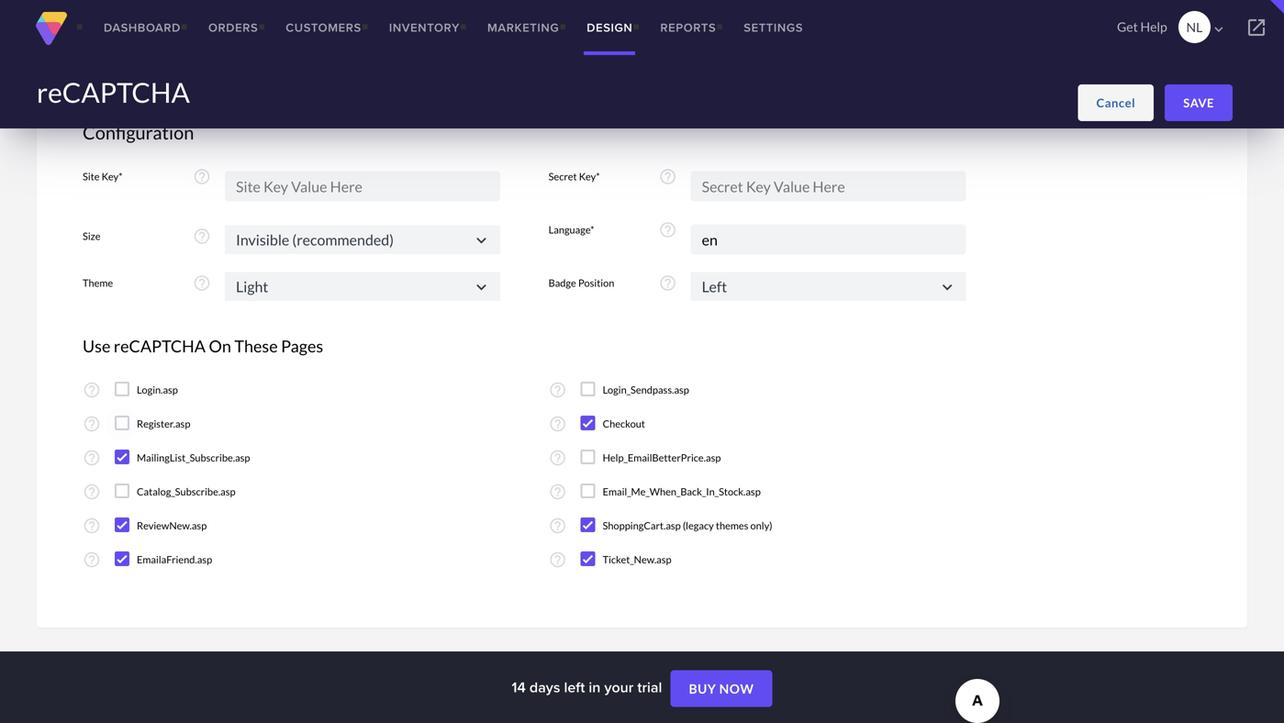 Task type: describe. For each thing, give the bounding box(es) containing it.
dashboard link
[[90, 0, 195, 55]]

badge
[[549, 277, 577, 289]]

in
[[589, 677, 601, 698]]

key* for site key*
[[102, 170, 123, 183]]

now
[[720, 682, 755, 697]]

site
[[83, 170, 100, 183]]

size
[[83, 230, 101, 242]]

reports
[[661, 19, 717, 36]]

login.asp
[[137, 384, 178, 396]]

Site Key Value Here text field
[[225, 171, 501, 202]]

language*
[[549, 224, 595, 236]]

nl
[[1187, 19, 1203, 35]]

days
[[530, 677, 561, 698]]

pages
[[281, 336, 324, 356]]

marketing
[[488, 19, 560, 36]]

position
[[579, 277, 615, 289]]

buy
[[689, 682, 717, 697]]

14 days left in your trial
[[512, 677, 666, 698]]

0 vertical spatial recaptcha
[[37, 76, 190, 109]]

cancel link
[[1079, 84, 1155, 121]]

1 vertical spatial recaptcha
[[114, 336, 206, 356]]

buy now link
[[671, 671, 773, 708]]

key* for secret key*
[[579, 170, 600, 183]]

get
[[1118, 19, 1139, 34]]

secret key*
[[549, 170, 600, 183]]

nl 
[[1187, 19, 1228, 38]]



Task type: locate. For each thing, give the bounding box(es) containing it.
left
[[564, 677, 585, 698]]

these
[[235, 336, 278, 356]]

cancel
[[1097, 96, 1136, 110]]

save
[[1184, 96, 1215, 110]]

use
[[83, 336, 111, 356]]


[[1246, 17, 1268, 39]]

inventory
[[389, 19, 460, 36]]

 link
[[1230, 0, 1285, 55]]

theme
[[83, 277, 113, 289]]

recaptcha up configuration
[[37, 76, 190, 109]]

design
[[587, 19, 633, 36]]

buy now
[[689, 682, 755, 697]]

 for language*
[[472, 231, 491, 250]]

dashboard
[[104, 19, 181, 36]]

key* right the site
[[102, 170, 123, 183]]

badge position
[[549, 277, 615, 289]]

your
[[605, 677, 634, 698]]

1 key* from the left
[[102, 170, 123, 183]]

None text field
[[225, 225, 501, 254], [225, 272, 501, 301], [691, 272, 967, 301], [225, 225, 501, 254], [225, 272, 501, 301], [691, 272, 967, 301]]

orders
[[208, 19, 258, 36]]

key* right secret
[[579, 170, 600, 183]]

trial
[[638, 677, 662, 698]]

on
[[209, 336, 231, 356]]

get help
[[1118, 19, 1168, 34]]

configuration
[[83, 122, 194, 144]]

help_outline
[[193, 168, 211, 186], [659, 168, 677, 186], [659, 221, 677, 239], [193, 227, 211, 245], [193, 274, 211, 293], [659, 274, 677, 293], [83, 381, 101, 400], [549, 381, 567, 400], [83, 415, 101, 433], [549, 415, 567, 433], [83, 449, 101, 467], [549, 449, 567, 467], [83, 483, 101, 501], [549, 483, 567, 501], [83, 517, 101, 535], [549, 517, 567, 535], [83, 551, 101, 569], [549, 551, 567, 569]]

2 key* from the left
[[579, 170, 600, 183]]

save link
[[1166, 84, 1233, 121]]

recaptcha
[[37, 76, 190, 109], [114, 336, 206, 356]]

recaptcha up the login.asp
[[114, 336, 206, 356]]

checkout
[[603, 418, 646, 430]]

1 horizontal spatial key*
[[579, 170, 600, 183]]

secret
[[549, 170, 577, 183]]

customers
[[286, 19, 362, 36]]


[[472, 231, 491, 250], [472, 278, 491, 297], [938, 278, 958, 297]]

settings
[[744, 19, 804, 36]]

0 horizontal spatial key*
[[102, 170, 123, 183]]


[[1211, 21, 1228, 38]]

14
[[512, 677, 526, 698]]

 for badge position
[[472, 278, 491, 297]]

key*
[[102, 170, 123, 183], [579, 170, 600, 183]]

help
[[1141, 19, 1168, 34]]

None text field
[[691, 225, 967, 255]]

site key*
[[83, 170, 123, 183]]

use recaptcha on these pages
[[83, 336, 324, 356]]

Secret Key Value Here text field
[[691, 171, 967, 202]]



Task type: vqa. For each thing, say whether or not it's contained in the screenshot.
Pages
yes



